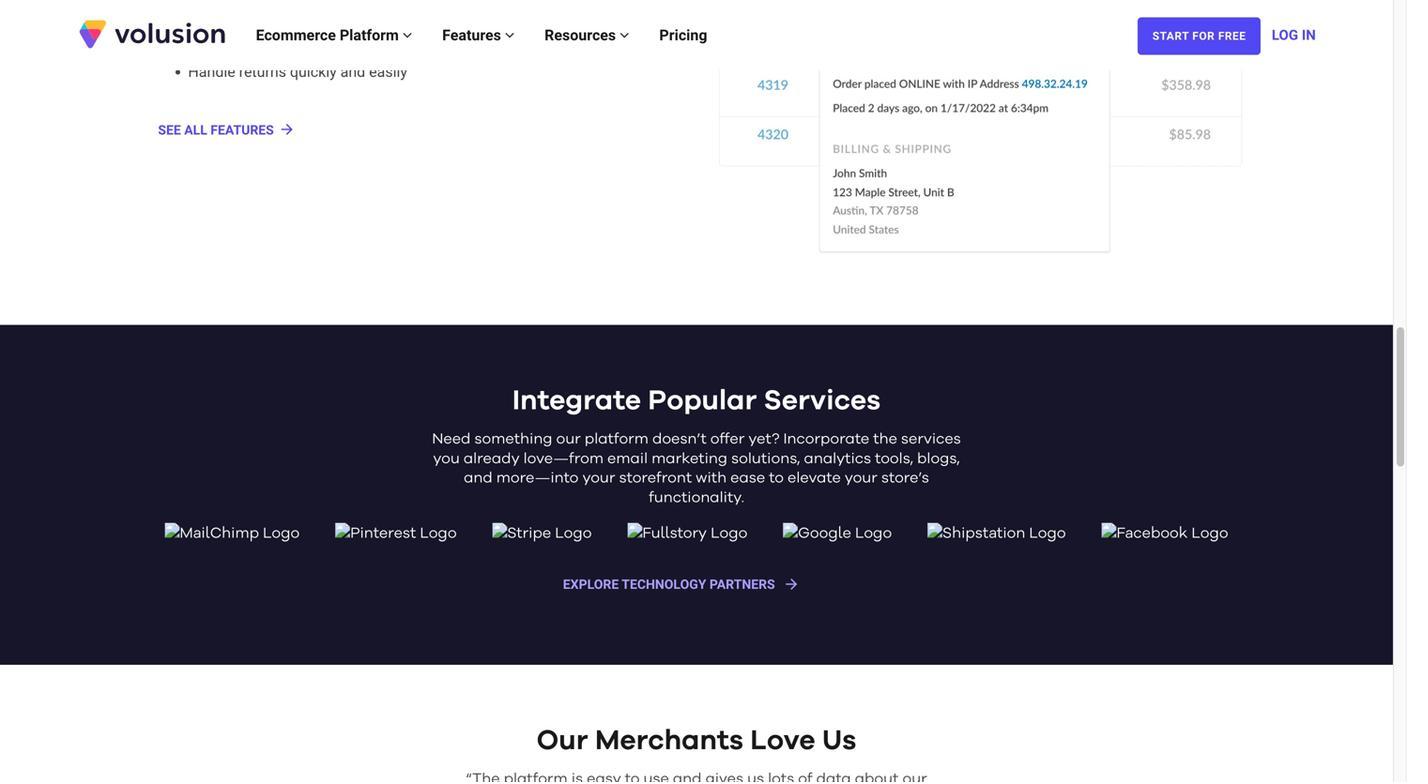Task type: vqa. For each thing, say whether or not it's contained in the screenshot.
View
yes



Task type: locate. For each thing, give the bounding box(es) containing it.
our merchants love us
[[537, 728, 856, 756]]

customer
[[224, 18, 288, 36]]

0 horizontal spatial your
[[498, 41, 527, 58]]

functionality.
[[649, 491, 744, 506]]

1 horizontal spatial angle down image
[[620, 28, 629, 43]]

2 horizontal spatial your
[[845, 471, 878, 486]]

email
[[607, 452, 648, 467]]

explore technology partners arrow_forward
[[563, 576, 800, 593]]

analytics
[[804, 452, 871, 467]]

angle down image inside resources "link"
[[620, 28, 629, 43]]

1 vertical spatial arrow_forward
[[783, 576, 800, 593]]

angle down image for features
[[505, 28, 515, 43]]

2 angle down image from the left
[[620, 28, 629, 43]]

our
[[556, 432, 581, 447]]

the
[[873, 432, 897, 447]]

angle down image right for
[[505, 28, 515, 43]]

google logo image
[[783, 524, 892, 546]]

ecommerce platform
[[256, 26, 403, 44]]

shipping
[[378, 41, 435, 58]]

and down the already
[[464, 471, 493, 486]]

us
[[822, 728, 856, 756]]

platform
[[585, 432, 649, 447]]

with
[[696, 471, 727, 486]]

storefront
[[619, 471, 692, 486]]

pricing
[[659, 26, 707, 44]]

your
[[498, 41, 527, 58], [582, 471, 615, 486], [845, 471, 878, 486]]

your down analytics
[[845, 471, 878, 486]]

elevate
[[788, 471, 841, 486]]

angle down image right histories
[[620, 28, 629, 43]]

offer
[[710, 432, 745, 447]]

free
[[1218, 30, 1246, 43]]

to
[[769, 471, 784, 486]]

log in
[[1272, 27, 1316, 43]]

pricing link
[[644, 7, 722, 63]]

free,
[[265, 41, 294, 58]]

see
[[158, 122, 181, 138]]

resources
[[545, 26, 620, 44]]

you
[[433, 452, 460, 467]]

your inside view customer details, contact information, and order histories enable flat, free, and special shipping rates for your products handle returns quickly and easily
[[498, 41, 527, 58]]

0 horizontal spatial arrow_forward
[[279, 121, 295, 138]]

your down order
[[498, 41, 527, 58]]

angle down image for resources
[[620, 28, 629, 43]]

arrow_forward right features
[[279, 121, 295, 138]]

enable
[[188, 41, 233, 58]]

1 angle down image from the left
[[505, 28, 515, 43]]

0 vertical spatial arrow_forward
[[279, 121, 295, 138]]

integrate popular services
[[512, 387, 881, 416]]

your down 'email'
[[582, 471, 615, 486]]

and down special
[[340, 63, 365, 81]]

order info image
[[719, 0, 1243, 254]]

1 horizontal spatial arrow_forward
[[783, 576, 800, 593]]

ease
[[731, 471, 765, 486]]

something
[[474, 432, 552, 447]]

arrow_forward
[[279, 121, 295, 138], [783, 576, 800, 593]]

arrow_forward right partners
[[783, 576, 800, 593]]

0 horizontal spatial angle down image
[[505, 28, 515, 43]]

explore
[[563, 578, 619, 593]]

start for free link
[[1138, 17, 1261, 55]]

services
[[901, 432, 961, 447]]

popular
[[648, 387, 757, 416]]

angle down image inside features link
[[505, 28, 515, 43]]

log
[[1272, 27, 1298, 43]]

see all features arrow_forward
[[158, 121, 295, 138]]

services
[[764, 387, 881, 416]]

doesn't
[[652, 432, 707, 447]]

stripe logo image
[[492, 524, 592, 546]]

contact
[[343, 18, 393, 36]]

angle down image
[[505, 28, 515, 43], [620, 28, 629, 43]]

marketing
[[652, 452, 728, 467]]

in
[[1302, 27, 1316, 43]]

resources link
[[530, 7, 644, 63]]

view customer details, contact information, and order histories enable flat, free, and special shipping rates for your products handle returns quickly and easily
[[188, 18, 606, 81]]

information,
[[397, 18, 477, 36]]

and
[[481, 18, 506, 36], [298, 41, 323, 58], [340, 63, 365, 81], [464, 471, 493, 486]]



Task type: describe. For each thing, give the bounding box(es) containing it.
volusion logo image
[[77, 18, 227, 50]]

and inside need something our platform doesn't offer yet? incorporate the services you already love—from email marketing solutions, analytics tools, blogs, and more—into your storefront with ease to elevate your store's functionality.
[[464, 471, 493, 486]]

flat,
[[237, 41, 261, 58]]

log in link
[[1272, 7, 1316, 63]]

arrow_forward for see all features arrow_forward
[[279, 121, 295, 138]]

start
[[1153, 30, 1189, 43]]

integrate
[[512, 387, 641, 416]]

tools,
[[875, 452, 913, 467]]

already
[[464, 452, 520, 467]]

shipstation logo image
[[928, 524, 1066, 546]]

fullstory logo image
[[627, 524, 748, 546]]

incorporate
[[783, 432, 870, 447]]

for
[[476, 41, 494, 58]]

arrow_forward for explore technology partners arrow_forward
[[783, 576, 800, 593]]

merchants
[[595, 728, 744, 756]]

need something our platform doesn't offer yet? incorporate the services you already love—from email marketing solutions, analytics tools, blogs, and more—into your storefront with ease to elevate your store's functionality.
[[432, 432, 961, 506]]

solutions,
[[731, 452, 800, 467]]

view
[[188, 18, 221, 36]]

features
[[442, 26, 505, 44]]

our
[[537, 728, 588, 756]]

easily
[[369, 63, 407, 81]]

ecommerce platform link
[[241, 7, 427, 63]]

need
[[432, 432, 471, 447]]

histories
[[549, 18, 606, 36]]

more—into
[[496, 471, 579, 486]]

returns
[[239, 63, 286, 81]]

yet?
[[749, 432, 780, 447]]

1 horizontal spatial your
[[582, 471, 615, 486]]

quickly
[[290, 63, 337, 81]]

and up quickly
[[298, 41, 323, 58]]

store's
[[881, 471, 929, 486]]

handle
[[188, 63, 235, 81]]

angle down image
[[403, 28, 412, 43]]

mailchimp logo image
[[165, 524, 300, 546]]

love—from
[[523, 452, 604, 467]]

special
[[327, 41, 374, 58]]

love
[[750, 728, 815, 756]]

platform
[[340, 26, 399, 44]]

start for free
[[1153, 30, 1246, 43]]

ecommerce
[[256, 26, 336, 44]]

rates
[[438, 41, 472, 58]]

and up for
[[481, 18, 506, 36]]

order
[[510, 18, 545, 36]]

facebook logo image
[[1102, 524, 1229, 546]]

pinterest logo image
[[335, 524, 457, 546]]

partners
[[710, 578, 775, 593]]

for
[[1193, 30, 1215, 43]]

features link
[[427, 7, 530, 63]]

blogs,
[[917, 452, 960, 467]]

technology
[[622, 578, 706, 593]]

products
[[531, 41, 590, 58]]

features
[[211, 122, 274, 138]]

all
[[184, 122, 207, 138]]

details,
[[291, 18, 339, 36]]



